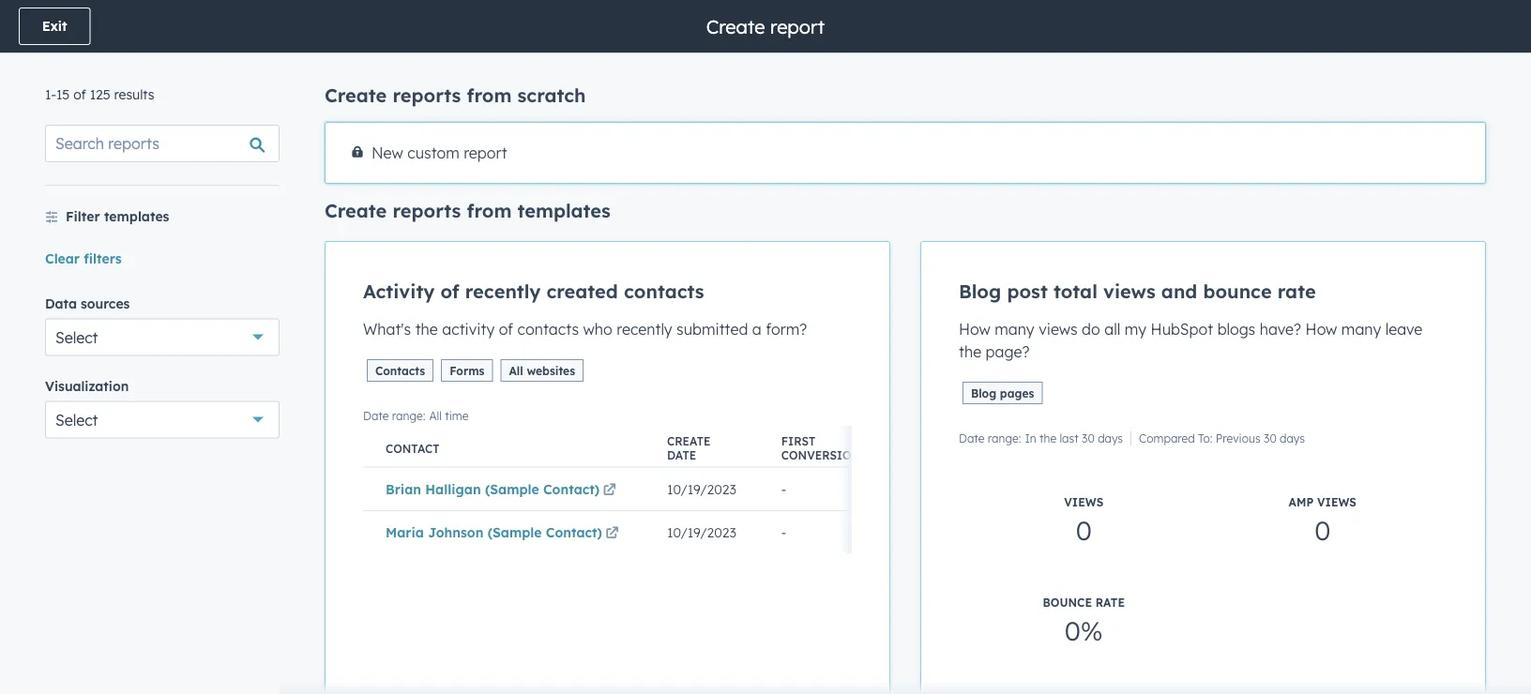 Task type: describe. For each thing, give the bounding box(es) containing it.
rate inside bounce rate 0%
[[1096, 595, 1125, 610]]

range: for all
[[392, 409, 426, 423]]

0 vertical spatial all
[[509, 364, 523, 378]]

halligan
[[425, 480, 481, 497]]

create for create report
[[706, 15, 765, 38]]

clear filters
[[45, 250, 122, 267]]

sources
[[81, 295, 130, 312]]

how many views do all my hubspot blogs have? how many leave the page?
[[959, 320, 1423, 361]]

1-15 of 125 results
[[45, 86, 154, 103]]

select button for data sources
[[45, 319, 280, 356]]

the inside how many views do all my hubspot blogs have? how many leave the page?
[[959, 343, 982, 361]]

my
[[1125, 320, 1147, 339]]

Search search field
[[45, 125, 280, 162]]

contact) for brian halligan (sample contact)
[[543, 480, 600, 497]]

clear filters button
[[45, 247, 122, 270]]

brian halligan (sample contact) link
[[386, 480, 620, 497]]

all
[[1105, 320, 1121, 339]]

create report
[[706, 15, 825, 38]]

compared
[[1139, 431, 1195, 445]]

0 inside views 0
[[1076, 514, 1092, 547]]

johnson
[[428, 524, 484, 541]]

contacts for of
[[518, 320, 579, 339]]

0 vertical spatial recently
[[465, 280, 541, 303]]

10/19/2023 for maria johnson (sample contact)
[[667, 524, 737, 541]]

what's
[[363, 320, 411, 339]]

date range: in the last 30 days
[[959, 431, 1123, 445]]

first conversion
[[782, 434, 861, 462]]

1 horizontal spatial of
[[441, 280, 460, 303]]

scratch
[[518, 84, 586, 107]]

contact
[[386, 441, 440, 455]]

bounce rate 0%
[[1043, 595, 1125, 648]]

created
[[547, 280, 618, 303]]

data
[[45, 295, 77, 312]]

contacts
[[375, 364, 425, 378]]

conversion
[[782, 448, 861, 462]]

forms
[[450, 364, 485, 378]]

blogs
[[1218, 320, 1256, 339]]

have?
[[1260, 320, 1302, 339]]

bounce
[[1043, 595, 1092, 610]]

last
[[1060, 431, 1079, 445]]

0 horizontal spatial templates
[[104, 208, 169, 225]]

2 vertical spatial of
[[499, 320, 513, 339]]

all websites
[[509, 364, 575, 378]]

create reports from templates
[[325, 199, 611, 222]]

blog pages
[[971, 386, 1034, 400]]

1-
[[45, 86, 56, 103]]

125
[[90, 86, 110, 103]]

maria johnson (sample contact)
[[386, 524, 602, 541]]

blog for blog pages
[[971, 386, 997, 400]]

2 many from the left
[[1342, 320, 1382, 339]]

1 days from the left
[[1098, 431, 1123, 445]]

exit link
[[19, 8, 90, 45]]

filter templates
[[66, 208, 169, 225]]

activity
[[442, 320, 495, 339]]

filters
[[84, 250, 122, 267]]

reports for scratch
[[393, 84, 461, 107]]

filter
[[66, 208, 100, 225]]

previous
[[1216, 431, 1261, 445]]

contact) for maria johnson (sample contact)
[[546, 524, 602, 541]]

date inside create date
[[667, 448, 697, 462]]

(sample for halligan
[[485, 480, 539, 497]]

1 horizontal spatial templates
[[518, 199, 611, 222]]

visualization
[[45, 378, 129, 394]]

blog for blog post total views and bounce rate
[[959, 280, 1002, 303]]

2 horizontal spatial the
[[1040, 431, 1057, 445]]

range: for in
[[988, 431, 1021, 445]]

- for maria johnson (sample contact)
[[782, 524, 787, 541]]

brian halligan (sample contact)
[[386, 480, 600, 497]]

0%
[[1065, 615, 1103, 648]]

date for date range: in the last 30 days
[[959, 431, 985, 445]]

select for visualization
[[55, 411, 98, 429]]

from for templates
[[467, 199, 512, 222]]

15
[[56, 86, 70, 103]]



Task type: vqa. For each thing, say whether or not it's contained in the screenshot.
& to the middle
no



Task type: locate. For each thing, give the bounding box(es) containing it.
date
[[363, 409, 389, 423], [959, 431, 985, 445], [667, 448, 697, 462]]

rate
[[1278, 280, 1316, 303], [1096, 595, 1125, 610]]

1 10/19/2023 from the top
[[667, 480, 737, 497]]

create reports from scratch
[[325, 84, 586, 107]]

0
[[1076, 514, 1092, 547], [1315, 514, 1331, 547]]

2 10/19/2023 from the top
[[667, 524, 737, 541]]

0 vertical spatial from
[[467, 84, 512, 107]]

create inside option
[[667, 434, 711, 448]]

new custom report
[[372, 144, 507, 162]]

30 right previous
[[1264, 431, 1277, 445]]

1 horizontal spatial many
[[1342, 320, 1382, 339]]

(sample for johnson
[[488, 524, 542, 541]]

recently right who
[[617, 320, 672, 339]]

contact)
[[543, 480, 600, 497], [546, 524, 602, 541]]

contact) down brian halligan (sample contact) link
[[546, 524, 602, 541]]

2 days from the left
[[1280, 431, 1305, 445]]

reports down custom
[[393, 199, 461, 222]]

rate up have?
[[1278, 280, 1316, 303]]

all
[[509, 364, 523, 378], [429, 409, 442, 423]]

how
[[959, 320, 991, 339], [1306, 320, 1338, 339]]

from for scratch
[[467, 84, 512, 107]]

how right have?
[[1306, 320, 1338, 339]]

0 vertical spatial -
[[782, 480, 787, 497]]

30
[[1082, 431, 1095, 445], [1264, 431, 1277, 445]]

2 vertical spatial date
[[667, 448, 697, 462]]

templates
[[518, 199, 611, 222], [104, 208, 169, 225]]

1 how from the left
[[959, 320, 991, 339]]

from
[[467, 84, 512, 107], [467, 199, 512, 222]]

0 vertical spatial date
[[363, 409, 389, 423]]

1 horizontal spatial range:
[[988, 431, 1021, 445]]

2 how from the left
[[1306, 320, 1338, 339]]

days right previous
[[1280, 431, 1305, 445]]

1 horizontal spatial the
[[959, 343, 982, 361]]

1 vertical spatial -
[[782, 524, 787, 541]]

(sample
[[485, 480, 539, 497], [488, 524, 542, 541]]

days
[[1098, 431, 1123, 445], [1280, 431, 1305, 445]]

select down the data sources
[[55, 328, 98, 347]]

10/19/2023 for brian halligan (sample contact)
[[667, 480, 737, 497]]

1 reports from the top
[[393, 84, 461, 107]]

many left the leave
[[1342, 320, 1382, 339]]

create date
[[667, 434, 711, 462]]

0 horizontal spatial rate
[[1096, 595, 1125, 610]]

blog post total views and bounce rate
[[959, 280, 1316, 303]]

0 horizontal spatial many
[[995, 320, 1035, 339]]

none checkbox containing 0
[[921, 241, 1487, 694]]

0 vertical spatial range:
[[392, 409, 426, 423]]

date for date range: all time
[[363, 409, 389, 423]]

contacts
[[624, 280, 704, 303], [518, 320, 579, 339]]

1 vertical spatial of
[[441, 280, 460, 303]]

0 vertical spatial (sample
[[485, 480, 539, 497]]

all left time
[[429, 409, 442, 423]]

blog left post at right
[[959, 280, 1002, 303]]

0 vertical spatial report
[[771, 15, 825, 38]]

None checkbox
[[921, 241, 1487, 694]]

clear
[[45, 250, 80, 267]]

2 horizontal spatial views
[[1318, 495, 1357, 509]]

page section element
[[0, 0, 1532, 53]]

and
[[1162, 280, 1198, 303]]

contacts for created
[[624, 280, 704, 303]]

0 horizontal spatial days
[[1098, 431, 1123, 445]]

1 vertical spatial contact)
[[546, 524, 602, 541]]

reports for templates
[[393, 199, 461, 222]]

the right in
[[1040, 431, 1057, 445]]

select button down the visualization
[[45, 401, 280, 439]]

0 horizontal spatial report
[[464, 144, 507, 162]]

1 horizontal spatial views
[[1104, 280, 1156, 303]]

1 vertical spatial recently
[[617, 320, 672, 339]]

1 from from the top
[[467, 84, 512, 107]]

many up page?
[[995, 320, 1035, 339]]

templates up filters
[[104, 208, 169, 225]]

views inside how many views do all my hubspot blogs have? how many leave the page?
[[1039, 320, 1078, 339]]

from left scratch at the left top of page
[[467, 84, 512, 107]]

brian
[[386, 480, 421, 497]]

report inside checkbox
[[464, 144, 507, 162]]

0 horizontal spatial contacts
[[518, 320, 579, 339]]

1 select from the top
[[55, 328, 98, 347]]

0 horizontal spatial the
[[415, 320, 438, 339]]

views 0
[[1064, 495, 1104, 547]]

2 vertical spatial the
[[1040, 431, 1057, 445]]

page?
[[986, 343, 1030, 361]]

select
[[55, 328, 98, 347], [55, 411, 98, 429]]

views inside amp views 0
[[1318, 495, 1357, 509]]

0 vertical spatial of
[[73, 86, 86, 103]]

2 reports from the top
[[393, 199, 461, 222]]

0 vertical spatial select
[[55, 328, 98, 347]]

activity of recently created contacts
[[363, 280, 704, 303]]

views right amp
[[1318, 495, 1357, 509]]

30 right the last
[[1082, 431, 1095, 445]]

report inside page section element
[[771, 15, 825, 38]]

form?
[[766, 320, 807, 339]]

1 vertical spatial contacts
[[518, 320, 579, 339]]

create for create reports from templates
[[325, 199, 387, 222]]

range: up contact
[[392, 409, 426, 423]]

rate up 0%
[[1096, 595, 1125, 610]]

leave
[[1386, 320, 1423, 339]]

data sources
[[45, 295, 130, 312]]

maria
[[386, 524, 424, 541]]

from down new custom report
[[467, 199, 512, 222]]

of right 15
[[73, 86, 86, 103]]

views left do
[[1039, 320, 1078, 339]]

1 vertical spatial report
[[464, 144, 507, 162]]

views up 'my' on the right top of the page
[[1104, 280, 1156, 303]]

1 horizontal spatial date
[[667, 448, 697, 462]]

- down first
[[782, 480, 787, 497]]

1 vertical spatial rate
[[1096, 595, 1125, 610]]

2 select button from the top
[[45, 401, 280, 439]]

1 vertical spatial select
[[55, 411, 98, 429]]

1 - from the top
[[782, 480, 787, 497]]

1 vertical spatial from
[[467, 199, 512, 222]]

time
[[445, 409, 469, 423]]

link opens in a new window image
[[603, 484, 616, 497], [603, 484, 616, 497], [606, 527, 619, 541], [606, 527, 619, 541]]

1 horizontal spatial report
[[771, 15, 825, 38]]

a
[[753, 320, 762, 339]]

0 horizontal spatial 0
[[1076, 514, 1092, 547]]

1 horizontal spatial 30
[[1264, 431, 1277, 445]]

2 horizontal spatial date
[[959, 431, 985, 445]]

1 horizontal spatial 0
[[1315, 514, 1331, 547]]

views
[[1104, 280, 1156, 303], [1039, 320, 1078, 339], [1318, 495, 1357, 509]]

new
[[372, 144, 403, 162]]

1 vertical spatial range:
[[988, 431, 1021, 445]]

reports up custom
[[393, 84, 461, 107]]

2 - from the top
[[782, 524, 787, 541]]

templates up created
[[518, 199, 611, 222]]

(sample up maria johnson (sample contact) link
[[485, 480, 539, 497]]

pages
[[1000, 386, 1034, 400]]

1 vertical spatial all
[[429, 409, 442, 423]]

0 vertical spatial views
[[1104, 280, 1156, 303]]

post
[[1007, 280, 1048, 303]]

to:
[[1199, 431, 1213, 445]]

days right the last
[[1098, 431, 1123, 445]]

range:
[[392, 409, 426, 423], [988, 431, 1021, 445]]

hubspot
[[1151, 320, 1214, 339]]

0 horizontal spatial all
[[429, 409, 442, 423]]

2 select from the top
[[55, 411, 98, 429]]

1 horizontal spatial days
[[1280, 431, 1305, 445]]

1 horizontal spatial all
[[509, 364, 523, 378]]

activity
[[363, 280, 435, 303]]

range: left in
[[988, 431, 1021, 445]]

amp
[[1289, 495, 1314, 509]]

0 vertical spatial reports
[[393, 84, 461, 107]]

how up page?
[[959, 320, 991, 339]]

submitted
[[677, 320, 748, 339]]

websites
[[527, 364, 575, 378]]

- down conversion
[[782, 524, 787, 541]]

recently up activity
[[465, 280, 541, 303]]

1 horizontal spatial recently
[[617, 320, 672, 339]]

exit
[[42, 18, 67, 34]]

1 horizontal spatial rate
[[1278, 280, 1316, 303]]

first
[[782, 434, 816, 448]]

0 vertical spatial select button
[[45, 319, 280, 356]]

of up activity
[[441, 280, 460, 303]]

maria johnson (sample contact) link
[[386, 524, 622, 541]]

custom
[[408, 144, 460, 162]]

create
[[706, 15, 765, 38], [325, 84, 387, 107], [325, 199, 387, 222], [667, 434, 711, 448]]

1 many from the left
[[995, 320, 1035, 339]]

create for create date
[[667, 434, 711, 448]]

report
[[771, 15, 825, 38], [464, 144, 507, 162]]

1 vertical spatial views
[[1039, 320, 1078, 339]]

reports
[[393, 84, 461, 107], [393, 199, 461, 222]]

select button for visualization
[[45, 401, 280, 439]]

compared to: previous 30 days
[[1139, 431, 1305, 445]]

the inside option
[[415, 320, 438, 339]]

views
[[1064, 495, 1104, 509]]

2 horizontal spatial of
[[499, 320, 513, 339]]

0 vertical spatial 10/19/2023
[[667, 480, 737, 497]]

total
[[1054, 280, 1098, 303]]

the right the 'what's' at the left
[[415, 320, 438, 339]]

results
[[114, 86, 154, 103]]

0 vertical spatial blog
[[959, 280, 1002, 303]]

0 vertical spatial the
[[415, 320, 438, 339]]

0 inside amp views 0
[[1315, 514, 1331, 547]]

recently
[[465, 280, 541, 303], [617, 320, 672, 339]]

1 vertical spatial reports
[[393, 199, 461, 222]]

contacts up the submitted
[[624, 280, 704, 303]]

-
[[782, 480, 787, 497], [782, 524, 787, 541]]

1 horizontal spatial contacts
[[624, 280, 704, 303]]

bounce
[[1203, 280, 1272, 303]]

0 horizontal spatial views
[[1039, 320, 1078, 339]]

(sample down brian halligan (sample contact) link
[[488, 524, 542, 541]]

2 30 from the left
[[1264, 431, 1277, 445]]

amp views 0
[[1289, 495, 1357, 547]]

1 vertical spatial date
[[959, 431, 985, 445]]

2 vertical spatial views
[[1318, 495, 1357, 509]]

the left page?
[[959, 343, 982, 361]]

1 horizontal spatial how
[[1306, 320, 1338, 339]]

0 horizontal spatial date
[[363, 409, 389, 423]]

all left websites at the bottom left
[[509, 364, 523, 378]]

do
[[1082, 320, 1101, 339]]

contacts down activity of recently created contacts
[[518, 320, 579, 339]]

0 horizontal spatial recently
[[465, 280, 541, 303]]

date range: all time
[[363, 409, 469, 423]]

what's the activity of contacts who recently submitted a form?
[[363, 320, 807, 339]]

0 horizontal spatial range:
[[392, 409, 426, 423]]

1 vertical spatial 10/19/2023
[[667, 524, 737, 541]]

create inside page section element
[[706, 15, 765, 38]]

contact) up maria johnson (sample contact) link
[[543, 480, 600, 497]]

1 vertical spatial (sample
[[488, 524, 542, 541]]

none checkbox containing activity of recently created contacts
[[325, 241, 1108, 694]]

create for create reports from scratch
[[325, 84, 387, 107]]

of right activity
[[499, 320, 513, 339]]

select button
[[45, 319, 280, 356], [45, 401, 280, 439]]

1 vertical spatial select button
[[45, 401, 280, 439]]

in
[[1025, 431, 1037, 445]]

0 vertical spatial rate
[[1278, 280, 1316, 303]]

2 from from the top
[[467, 199, 512, 222]]

1 vertical spatial the
[[959, 343, 982, 361]]

1 vertical spatial blog
[[971, 386, 997, 400]]

range: inside option
[[392, 409, 426, 423]]

1 select button from the top
[[45, 319, 280, 356]]

1 30 from the left
[[1082, 431, 1095, 445]]

None checkbox
[[325, 241, 1108, 694]]

2 0 from the left
[[1315, 514, 1331, 547]]

select for data sources
[[55, 328, 98, 347]]

the
[[415, 320, 438, 339], [959, 343, 982, 361], [1040, 431, 1057, 445]]

New custom report checkbox
[[325, 122, 1487, 184]]

0 vertical spatial contacts
[[624, 280, 704, 303]]

select button down 'sources'
[[45, 319, 280, 356]]

1 0 from the left
[[1076, 514, 1092, 547]]

0 horizontal spatial how
[[959, 320, 991, 339]]

- for brian halligan (sample contact)
[[782, 480, 787, 497]]

0 vertical spatial contact)
[[543, 480, 600, 497]]

select down the visualization
[[55, 411, 98, 429]]

0 horizontal spatial 30
[[1082, 431, 1095, 445]]

0 horizontal spatial of
[[73, 86, 86, 103]]

blog left pages
[[971, 386, 997, 400]]

who
[[583, 320, 613, 339]]



